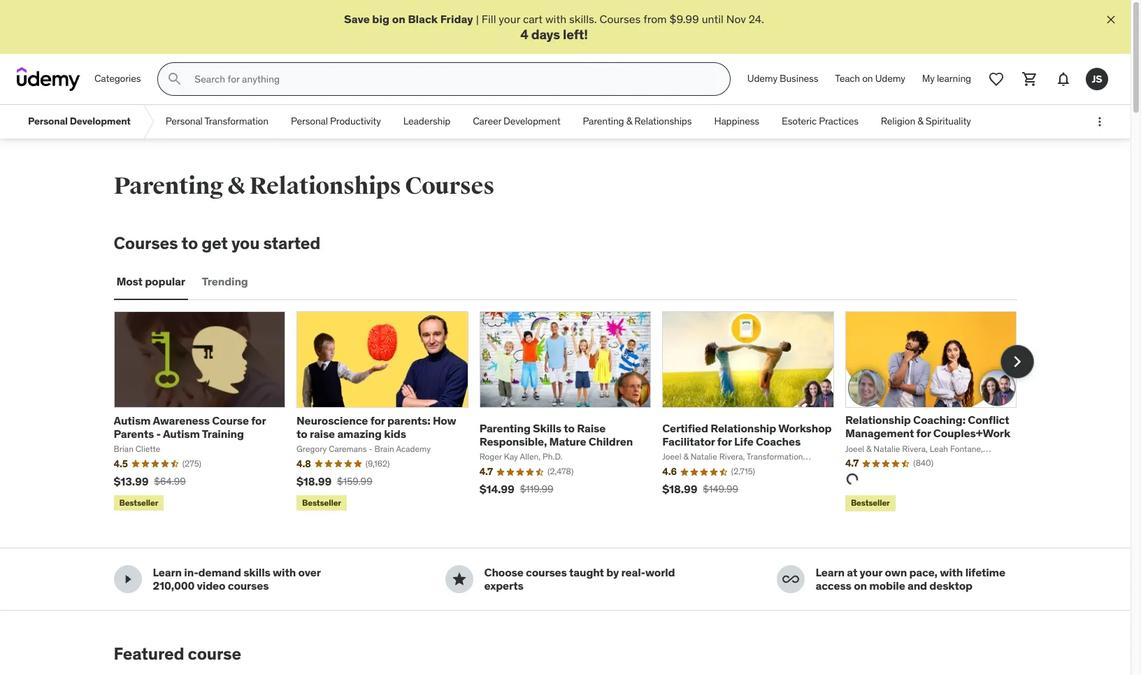 Task type: describe. For each thing, give the bounding box(es) containing it.
my
[[923, 72, 935, 85]]

course
[[212, 413, 249, 427]]

religion & spirituality link
[[870, 105, 983, 139]]

teach
[[835, 72, 860, 85]]

coaching:
[[914, 413, 966, 427]]

get
[[202, 232, 228, 254]]

responsible,
[[480, 434, 547, 448]]

teach on udemy link
[[827, 62, 914, 96]]

esoteric
[[782, 115, 817, 128]]

& for religion & spirituality
[[918, 115, 924, 128]]

1 horizontal spatial autism
[[163, 426, 200, 440]]

0 horizontal spatial to
[[182, 232, 198, 254]]

left!
[[563, 26, 588, 43]]

categories button
[[86, 62, 149, 96]]

certified relationship workshop facilitator for life coaches link
[[663, 421, 832, 448]]

courses inside choose courses taught by real-world experts
[[526, 564, 567, 578]]

choose courses taught by real-world experts
[[484, 564, 675, 591]]

friday
[[440, 12, 473, 26]]

courses to get you started
[[114, 232, 321, 254]]

relationship coaching: conflict management for couples+work link
[[846, 413, 1011, 440]]

learn for learn at your own pace, with lifetime access on mobile and desktop
[[816, 564, 845, 578]]

on inside teach on udemy link
[[863, 72, 873, 85]]

by
[[607, 564, 619, 578]]

how
[[433, 413, 456, 427]]

relationship coaching: conflict management for couples+work
[[846, 413, 1011, 440]]

big
[[372, 12, 390, 26]]

& for parenting & relationships
[[627, 115, 632, 128]]

$9.99
[[670, 12, 699, 26]]

featured
[[114, 642, 184, 663]]

courses inside save big on black friday | fill your cart with skills. courses from $9.99 until nov 24. 4 days left!
[[600, 12, 641, 26]]

training
[[202, 426, 244, 440]]

neuroscience
[[297, 413, 368, 427]]

over
[[298, 564, 321, 578]]

from
[[644, 12, 667, 26]]

personal for personal transformation
[[166, 115, 203, 128]]

personal transformation
[[166, 115, 269, 128]]

in-
[[184, 564, 198, 578]]

for inside neuroscience for parents: how to raise amazing kids
[[371, 413, 385, 427]]

world
[[646, 564, 675, 578]]

parenting & relationships courses
[[114, 172, 495, 201]]

trending button
[[199, 265, 251, 299]]

udemy business link
[[739, 62, 827, 96]]

js link
[[1081, 62, 1114, 96]]

religion & spirituality
[[881, 115, 971, 128]]

learn at your own pace, with lifetime access on mobile and desktop
[[816, 564, 1006, 591]]

career
[[473, 115, 501, 128]]

personal for personal productivity
[[291, 115, 328, 128]]

development for personal development
[[70, 115, 131, 128]]

personal development
[[28, 115, 131, 128]]

your inside save big on black friday | fill your cart with skills. courses from $9.99 until nov 24. 4 days left!
[[499, 12, 520, 26]]

choose
[[484, 564, 524, 578]]

udemy business
[[748, 72, 819, 85]]

coaches
[[756, 434, 801, 448]]

js
[[1092, 73, 1103, 85]]

skills
[[244, 564, 271, 578]]

parenting skills to raise responsible, mature children
[[480, 421, 633, 448]]

mobile
[[870, 577, 906, 591]]

Search for anything text field
[[192, 67, 713, 91]]

happiness
[[714, 115, 760, 128]]

|
[[476, 12, 479, 26]]

practices
[[819, 115, 859, 128]]

taught
[[569, 564, 604, 578]]

transformation
[[205, 115, 269, 128]]

video
[[197, 577, 226, 591]]

cart
[[523, 12, 543, 26]]

life
[[735, 434, 754, 448]]

udemy inside udemy business link
[[748, 72, 778, 85]]

24.
[[749, 12, 765, 26]]

access
[[816, 577, 852, 591]]

autism awareness course for parents - autism training
[[114, 413, 266, 440]]

close image
[[1105, 13, 1119, 27]]

facilitator
[[663, 434, 715, 448]]

personal productivity
[[291, 115, 381, 128]]

management
[[846, 426, 914, 440]]

trending
[[202, 274, 248, 288]]

save
[[344, 12, 370, 26]]

neuroscience for parents: how to raise amazing kids
[[297, 413, 456, 440]]

leadership
[[403, 115, 451, 128]]

career development
[[473, 115, 561, 128]]

couples+work
[[934, 426, 1011, 440]]

most popular
[[116, 274, 185, 288]]

to inside neuroscience for parents: how to raise amazing kids
[[297, 426, 308, 440]]

arrow pointing to subcategory menu links image
[[142, 105, 154, 139]]

days
[[531, 26, 560, 43]]

0 horizontal spatial courses
[[114, 232, 178, 254]]

medium image for learn at your own pace, with lifetime access on mobile and desktop
[[782, 570, 799, 587]]

carousel element
[[114, 311, 1034, 513]]

-
[[156, 426, 161, 440]]

parenting skills to raise responsible, mature children link
[[480, 421, 633, 448]]



Task type: locate. For each thing, give the bounding box(es) containing it.
2 vertical spatial parenting
[[480, 421, 531, 435]]

210,000
[[153, 577, 195, 591]]

relationship inside certified relationship workshop facilitator for life coaches
[[711, 421, 777, 435]]

0 horizontal spatial relationships
[[249, 172, 401, 201]]

for
[[251, 413, 266, 427], [371, 413, 385, 427], [917, 426, 931, 440], [718, 434, 732, 448]]

personal for personal development
[[28, 115, 68, 128]]

lifetime
[[966, 564, 1006, 578]]

udemy inside teach on udemy link
[[876, 72, 906, 85]]

parenting inside parenting & relationships link
[[583, 115, 624, 128]]

your right at at the right of the page
[[860, 564, 883, 578]]

2 development from the left
[[504, 115, 561, 128]]

most popular button
[[114, 265, 188, 299]]

black
[[408, 12, 438, 26]]

0 horizontal spatial udemy
[[748, 72, 778, 85]]

for inside relationship coaching: conflict management for couples+work
[[917, 426, 931, 440]]

1 horizontal spatial your
[[860, 564, 883, 578]]

learning
[[937, 72, 972, 85]]

personal right arrow pointing to subcategory menu links "image" on the top left
[[166, 115, 203, 128]]

2 horizontal spatial parenting
[[583, 115, 624, 128]]

0 horizontal spatial with
[[273, 564, 296, 578]]

development for career development
[[504, 115, 561, 128]]

2 horizontal spatial personal
[[291, 115, 328, 128]]

children
[[589, 434, 633, 448]]

for right course
[[251, 413, 266, 427]]

1 horizontal spatial relationships
[[635, 115, 692, 128]]

1 horizontal spatial udemy
[[876, 72, 906, 85]]

1 horizontal spatial personal
[[166, 115, 203, 128]]

courses
[[526, 564, 567, 578], [228, 577, 269, 591]]

courses left 'taught'
[[526, 564, 567, 578]]

your inside learn at your own pace, with lifetime access on mobile and desktop
[[860, 564, 883, 578]]

medium image left access
[[782, 570, 799, 587]]

courses
[[600, 12, 641, 26], [405, 172, 495, 201], [114, 232, 178, 254]]

2 horizontal spatial medium image
[[782, 570, 799, 587]]

0 horizontal spatial medium image
[[119, 570, 136, 587]]

your
[[499, 12, 520, 26], [860, 564, 883, 578]]

1 udemy from the left
[[748, 72, 778, 85]]

skills
[[533, 421, 562, 435]]

1 vertical spatial on
[[863, 72, 873, 85]]

learn inside learn at your own pace, with lifetime access on mobile and desktop
[[816, 564, 845, 578]]

0 vertical spatial on
[[392, 12, 406, 26]]

development right career
[[504, 115, 561, 128]]

0 horizontal spatial personal
[[28, 115, 68, 128]]

demand
[[198, 564, 241, 578]]

learn left at at the right of the page
[[816, 564, 845, 578]]

2 medium image from the left
[[451, 570, 468, 587]]

fill
[[482, 12, 496, 26]]

most
[[116, 274, 143, 288]]

learn for learn in-demand skills with over 210,000 video courses
[[153, 564, 182, 578]]

2 horizontal spatial with
[[940, 564, 963, 578]]

and
[[908, 577, 928, 591]]

1 horizontal spatial courses
[[526, 564, 567, 578]]

relationship
[[846, 413, 911, 427], [711, 421, 777, 435]]

desktop
[[930, 577, 973, 591]]

1 vertical spatial relationships
[[249, 172, 401, 201]]

autism left -
[[114, 413, 151, 427]]

2 learn from the left
[[816, 564, 845, 578]]

skills.
[[569, 12, 597, 26]]

0 horizontal spatial relationship
[[711, 421, 777, 435]]

&
[[627, 115, 632, 128], [918, 115, 924, 128], [228, 172, 245, 201]]

medium image left 210,000
[[119, 570, 136, 587]]

personal left productivity
[[291, 115, 328, 128]]

1 horizontal spatial relationship
[[846, 413, 911, 427]]

teach on udemy
[[835, 72, 906, 85]]

1 vertical spatial courses
[[405, 172, 495, 201]]

parenting for parenting skills to raise responsible, mature children
[[480, 421, 531, 435]]

wishlist image
[[988, 71, 1005, 88]]

real-
[[622, 564, 646, 578]]

you
[[232, 232, 260, 254]]

for right the 'management'
[[917, 426, 931, 440]]

learn left in-
[[153, 564, 182, 578]]

3 medium image from the left
[[782, 570, 799, 587]]

my learning link
[[914, 62, 980, 96]]

popular
[[145, 274, 185, 288]]

for left life
[[718, 434, 732, 448]]

1 medium image from the left
[[119, 570, 136, 587]]

personal transformation link
[[154, 105, 280, 139]]

parenting
[[583, 115, 624, 128], [114, 172, 224, 201], [480, 421, 531, 435]]

0 vertical spatial courses
[[600, 12, 641, 26]]

1 horizontal spatial &
[[627, 115, 632, 128]]

2 personal from the left
[[166, 115, 203, 128]]

kids
[[384, 426, 406, 440]]

learn in-demand skills with over 210,000 video courses
[[153, 564, 321, 591]]

relationships for parenting & relationships courses
[[249, 172, 401, 201]]

esoteric practices
[[782, 115, 859, 128]]

1 vertical spatial parenting
[[114, 172, 224, 201]]

1 horizontal spatial development
[[504, 115, 561, 128]]

started
[[263, 232, 321, 254]]

& for parenting & relationships courses
[[228, 172, 245, 201]]

medium image for learn in-demand skills with over 210,000 video courses
[[119, 570, 136, 587]]

with inside save big on black friday | fill your cart with skills. courses from $9.99 until nov 24. 4 days left!
[[546, 12, 567, 26]]

neuroscience for parents: how to raise amazing kids link
[[297, 413, 456, 440]]

0 horizontal spatial your
[[499, 12, 520, 26]]

course
[[188, 642, 241, 663]]

productivity
[[330, 115, 381, 128]]

parenting for parenting & relationships courses
[[114, 172, 224, 201]]

learn inside learn in-demand skills with over 210,000 video courses
[[153, 564, 182, 578]]

notifications image
[[1056, 71, 1072, 88]]

udemy
[[748, 72, 778, 85], [876, 72, 906, 85]]

medium image
[[119, 570, 136, 587], [451, 570, 468, 587], [782, 570, 799, 587]]

2 udemy from the left
[[876, 72, 906, 85]]

medium image left experts
[[451, 570, 468, 587]]

medium image for choose courses taught by real-world experts
[[451, 570, 468, 587]]

religion
[[881, 115, 916, 128]]

with right pace,
[[940, 564, 963, 578]]

on inside learn at your own pace, with lifetime access on mobile and desktop
[[854, 577, 867, 591]]

2 horizontal spatial courses
[[600, 12, 641, 26]]

parents:
[[387, 413, 431, 427]]

nov
[[727, 12, 746, 26]]

udemy image
[[17, 67, 80, 91]]

2 horizontal spatial to
[[564, 421, 575, 435]]

on left the mobile
[[854, 577, 867, 591]]

shopping cart with 0 items image
[[1022, 71, 1039, 88]]

with left over
[[273, 564, 296, 578]]

personal productivity link
[[280, 105, 392, 139]]

with inside learn in-demand skills with over 210,000 video courses
[[273, 564, 296, 578]]

raise
[[577, 421, 606, 435]]

1 horizontal spatial learn
[[816, 564, 845, 578]]

parenting for parenting & relationships
[[583, 115, 624, 128]]

your right the "fill" on the top of page
[[499, 12, 520, 26]]

development
[[70, 115, 131, 128], [504, 115, 561, 128]]

courses left from
[[600, 12, 641, 26]]

mature
[[550, 434, 587, 448]]

parenting & relationships
[[583, 115, 692, 128]]

1 horizontal spatial parenting
[[480, 421, 531, 435]]

amazing
[[337, 426, 382, 440]]

to right 'skills'
[[564, 421, 575, 435]]

0 horizontal spatial &
[[228, 172, 245, 201]]

0 vertical spatial relationships
[[635, 115, 692, 128]]

on inside save big on black friday | fill your cart with skills. courses from $9.99 until nov 24. 4 days left!
[[392, 12, 406, 26]]

on right big
[[392, 12, 406, 26]]

0 horizontal spatial courses
[[228, 577, 269, 591]]

to
[[182, 232, 198, 254], [564, 421, 575, 435], [297, 426, 308, 440]]

1 horizontal spatial to
[[297, 426, 308, 440]]

at
[[847, 564, 858, 578]]

to inside parenting skills to raise responsible, mature children
[[564, 421, 575, 435]]

for inside certified relationship workshop facilitator for life coaches
[[718, 434, 732, 448]]

for inside autism awareness course for parents - autism training
[[251, 413, 266, 427]]

courses right video
[[228, 577, 269, 591]]

spirituality
[[926, 115, 971, 128]]

next image
[[1006, 351, 1029, 373]]

certified relationship workshop facilitator for life coaches
[[663, 421, 832, 448]]

career development link
[[462, 105, 572, 139]]

1 vertical spatial your
[[860, 564, 883, 578]]

0 vertical spatial your
[[499, 12, 520, 26]]

1 horizontal spatial courses
[[405, 172, 495, 201]]

parenting & relationships link
[[572, 105, 703, 139]]

courses up the most popular
[[114, 232, 178, 254]]

0 horizontal spatial parenting
[[114, 172, 224, 201]]

with inside learn at your own pace, with lifetime access on mobile and desktop
[[940, 564, 963, 578]]

1 personal from the left
[[28, 115, 68, 128]]

business
[[780, 72, 819, 85]]

own
[[885, 564, 907, 578]]

certified
[[663, 421, 709, 435]]

2 vertical spatial courses
[[114, 232, 178, 254]]

2 vertical spatial on
[[854, 577, 867, 591]]

0 horizontal spatial autism
[[114, 413, 151, 427]]

relationships
[[635, 115, 692, 128], [249, 172, 401, 201]]

until
[[702, 12, 724, 26]]

relationship inside relationship coaching: conflict management for couples+work
[[846, 413, 911, 427]]

workshop
[[779, 421, 832, 435]]

development down categories dropdown button
[[70, 115, 131, 128]]

to left get
[[182, 232, 198, 254]]

more subcategory menu links image
[[1093, 115, 1107, 129]]

udemy left my
[[876, 72, 906, 85]]

0 vertical spatial parenting
[[583, 115, 624, 128]]

udemy left business
[[748, 72, 778, 85]]

1 development from the left
[[70, 115, 131, 128]]

personal down udemy image at top left
[[28, 115, 68, 128]]

with up days
[[546, 12, 567, 26]]

to left raise
[[297, 426, 308, 440]]

raise
[[310, 426, 335, 440]]

leadership link
[[392, 105, 462, 139]]

on right teach
[[863, 72, 873, 85]]

1 horizontal spatial with
[[546, 12, 567, 26]]

experts
[[484, 577, 524, 591]]

on
[[392, 12, 406, 26], [863, 72, 873, 85], [854, 577, 867, 591]]

3 personal from the left
[[291, 115, 328, 128]]

for left the 'parents:'
[[371, 413, 385, 427]]

4
[[521, 26, 529, 43]]

2 horizontal spatial &
[[918, 115, 924, 128]]

with
[[546, 12, 567, 26], [273, 564, 296, 578], [940, 564, 963, 578]]

0 horizontal spatial development
[[70, 115, 131, 128]]

relationships for parenting & relationships
[[635, 115, 692, 128]]

conflict
[[968, 413, 1010, 427]]

courses inside learn in-demand skills with over 210,000 video courses
[[228, 577, 269, 591]]

pace,
[[910, 564, 938, 578]]

courses down leadership link
[[405, 172, 495, 201]]

esoteric practices link
[[771, 105, 870, 139]]

1 learn from the left
[[153, 564, 182, 578]]

featured course
[[114, 642, 241, 663]]

parents
[[114, 426, 154, 440]]

happiness link
[[703, 105, 771, 139]]

parenting inside parenting skills to raise responsible, mature children
[[480, 421, 531, 435]]

autism right -
[[163, 426, 200, 440]]

1 horizontal spatial medium image
[[451, 570, 468, 587]]

submit search image
[[167, 71, 184, 88]]

0 horizontal spatial learn
[[153, 564, 182, 578]]



Task type: vqa. For each thing, say whether or not it's contained in the screenshot.
cart
yes



